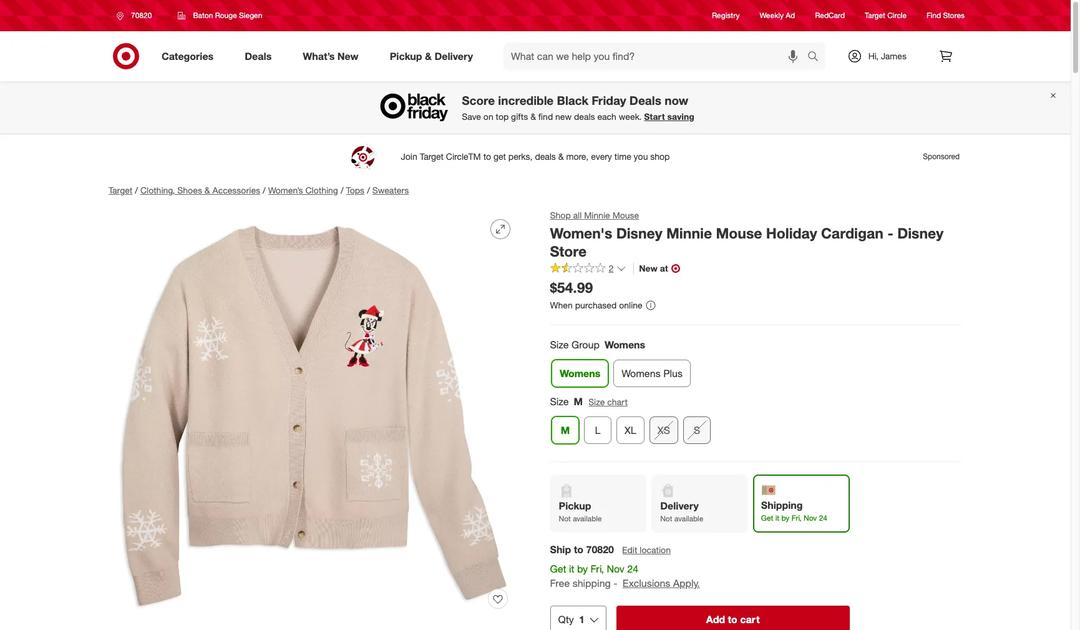 Task type: locate. For each thing, give the bounding box(es) containing it.
1 vertical spatial to
[[729, 613, 738, 626]]

target for target / clothing, shoes & accessories / women's clothing / tops / sweaters
[[109, 185, 133, 195]]

gifts
[[511, 111, 528, 122]]

1 available from the left
[[574, 514, 603, 523]]

1 vertical spatial pickup
[[559, 500, 592, 512]]

pickup
[[390, 50, 422, 62], [559, 500, 592, 512]]

location
[[641, 545, 672, 555]]

1 horizontal spatial it
[[776, 513, 780, 523]]

0 vertical spatial group
[[549, 338, 963, 392]]

- inside shop all minnie mouse women's disney minnie mouse holiday cardigan - disney store
[[888, 224, 894, 242]]

1 vertical spatial new
[[640, 263, 658, 274]]

1 vertical spatial &
[[531, 111, 536, 122]]

1 horizontal spatial disney
[[898, 224, 944, 242]]

0 horizontal spatial mouse
[[613, 210, 640, 220]]

womens left plus
[[622, 367, 661, 380]]

$54.99
[[551, 279, 594, 296]]

minnie
[[585, 210, 611, 220], [667, 224, 713, 242]]

What can we help you find? suggestions appear below search field
[[504, 42, 811, 70]]

deals up start
[[630, 93, 662, 108]]

0 horizontal spatial new
[[338, 50, 359, 62]]

0 horizontal spatial nov
[[607, 563, 625, 575]]

0 horizontal spatial delivery
[[435, 50, 473, 62]]

mouse
[[613, 210, 640, 220], [717, 224, 763, 242]]

1 vertical spatial mouse
[[717, 224, 763, 242]]

womens
[[605, 339, 646, 351], [560, 367, 601, 380], [622, 367, 661, 380]]

0 horizontal spatial pickup
[[390, 50, 422, 62]]

exclusions
[[623, 577, 671, 589]]

by inside shipping get it by fri, nov 24
[[782, 513, 790, 523]]

new right what's
[[338, 50, 359, 62]]

women&#39;s disney minnie mouse holiday cardigan - disney store, 1 of 5 image
[[109, 209, 521, 621]]

0 vertical spatial get
[[762, 513, 774, 523]]

1 vertical spatial nov
[[607, 563, 625, 575]]

1 horizontal spatial fri,
[[792, 513, 802, 523]]

1 vertical spatial delivery
[[661, 500, 700, 512]]

rouge
[[215, 11, 237, 20]]

get inside get it by fri, nov 24 free shipping - exclusions apply.
[[551, 563, 567, 575]]

size inside size m size chart
[[589, 397, 606, 407]]

1
[[580, 613, 585, 626]]

group
[[549, 338, 963, 392], [549, 395, 963, 449]]

- right shipping
[[614, 577, 618, 589]]

1 vertical spatial 24
[[628, 563, 639, 575]]

2 vertical spatial &
[[205, 185, 210, 195]]

fri, up shipping
[[591, 563, 605, 575]]

2 group from the top
[[549, 395, 963, 449]]

/ left tops
[[341, 185, 344, 195]]

new inside "link"
[[338, 50, 359, 62]]

by down shipping
[[782, 513, 790, 523]]

0 horizontal spatial m
[[561, 424, 570, 436]]

by up shipping
[[578, 563, 589, 575]]

1 horizontal spatial pickup
[[559, 500, 592, 512]]

size group womens
[[551, 339, 646, 351]]

0 vertical spatial mouse
[[613, 210, 640, 220]]

chart
[[608, 397, 628, 407]]

0 vertical spatial nov
[[805, 513, 818, 523]]

2
[[609, 263, 614, 274]]

1 horizontal spatial not
[[661, 514, 673, 523]]

what's
[[303, 50, 335, 62]]

women's
[[268, 185, 303, 195]]

women's
[[551, 224, 613, 242]]

1 vertical spatial it
[[570, 563, 575, 575]]

1 horizontal spatial delivery
[[661, 500, 700, 512]]

size m size chart
[[551, 395, 628, 408]]

week.
[[619, 111, 642, 122]]

1 horizontal spatial 70820
[[587, 543, 615, 556]]

70820 left edit
[[587, 543, 615, 556]]

to
[[575, 543, 584, 556], [729, 613, 738, 626]]

fri, inside shipping get it by fri, nov 24
[[792, 513, 802, 523]]

0 horizontal spatial not
[[559, 514, 572, 523]]

siegen
[[239, 11, 263, 20]]

minnie up at
[[667, 224, 713, 242]]

to for 70820
[[575, 543, 584, 556]]

women's clothing link
[[268, 185, 338, 195]]

0 vertical spatial fri,
[[792, 513, 802, 523]]

2 not from the left
[[661, 514, 673, 523]]

hi, james
[[869, 51, 907, 61]]

now
[[665, 93, 689, 108]]

0 vertical spatial pickup
[[390, 50, 422, 62]]

hi,
[[869, 51, 879, 61]]

1 vertical spatial -
[[614, 577, 618, 589]]

/ right target link
[[135, 185, 138, 195]]

0 vertical spatial by
[[782, 513, 790, 523]]

target left circle
[[865, 11, 886, 20]]

it inside get it by fri, nov 24 free shipping - exclusions apply.
[[570, 563, 575, 575]]

1 horizontal spatial nov
[[805, 513, 818, 523]]

fri,
[[792, 513, 802, 523], [591, 563, 605, 575]]

0 vertical spatial 70820
[[131, 11, 152, 20]]

delivery not available
[[661, 500, 704, 523]]

3 / from the left
[[341, 185, 344, 195]]

it
[[776, 513, 780, 523], [570, 563, 575, 575]]

womens for womens link
[[560, 367, 601, 380]]

categories
[[162, 50, 214, 62]]

size
[[551, 339, 570, 351], [551, 395, 570, 408], [589, 397, 606, 407]]

size left group
[[551, 339, 570, 351]]

fri, down shipping
[[792, 513, 802, 523]]

m down womens link
[[575, 395, 584, 408]]

xs
[[658, 424, 671, 436]]

not
[[559, 514, 572, 523], [661, 514, 673, 523]]

womens plus
[[622, 367, 683, 380]]

70820 button
[[109, 4, 165, 27]]

/ left women's
[[263, 185, 266, 195]]

1 not from the left
[[559, 514, 572, 523]]

1 horizontal spatial minnie
[[667, 224, 713, 242]]

1 vertical spatial get
[[551, 563, 567, 575]]

weekly ad link
[[760, 10, 796, 21]]

24 inside shipping get it by fri, nov 24
[[820, 513, 828, 523]]

target left "clothing,"
[[109, 185, 133, 195]]

70820
[[131, 11, 152, 20], [587, 543, 615, 556]]

pickup inside pickup not available
[[559, 500, 592, 512]]

/ right tops
[[367, 185, 370, 195]]

m left l
[[561, 424, 570, 436]]

not inside pickup not available
[[559, 514, 572, 523]]

not up location
[[661, 514, 673, 523]]

m
[[575, 395, 584, 408], [561, 424, 570, 436]]

1 horizontal spatial deals
[[630, 93, 662, 108]]

1 horizontal spatial target
[[865, 11, 886, 20]]

1 horizontal spatial &
[[425, 50, 432, 62]]

0 vertical spatial new
[[338, 50, 359, 62]]

new
[[338, 50, 359, 62], [640, 263, 658, 274]]

0 horizontal spatial &
[[205, 185, 210, 195]]

search button
[[802, 42, 832, 72]]

not up ship at the right
[[559, 514, 572, 523]]

2 / from the left
[[263, 185, 266, 195]]

what's new
[[303, 50, 359, 62]]

qty 1
[[559, 613, 585, 626]]

0 horizontal spatial fri,
[[591, 563, 605, 575]]

target for target circle
[[865, 11, 886, 20]]

delivery up location
[[661, 500, 700, 512]]

0 horizontal spatial 24
[[628, 563, 639, 575]]

baton rouge siegen
[[193, 11, 263, 20]]

deals down the siegen
[[245, 50, 272, 62]]

delivery up score
[[435, 50, 473, 62]]

0 vertical spatial target
[[865, 11, 886, 20]]

1 horizontal spatial available
[[675, 514, 704, 523]]

nov
[[805, 513, 818, 523], [607, 563, 625, 575]]

clothing, shoes & accessories link
[[140, 185, 260, 195]]

redcard
[[816, 11, 845, 20]]

deals
[[574, 111, 595, 122]]

get up free
[[551, 563, 567, 575]]

2 available from the left
[[675, 514, 704, 523]]

1 vertical spatial target
[[109, 185, 133, 195]]

xl link
[[617, 416, 645, 444]]

minnie right all
[[585, 210, 611, 220]]

edit location button
[[622, 543, 672, 557]]

group containing size
[[549, 395, 963, 449]]

0 horizontal spatial to
[[575, 543, 584, 556]]

size up m link
[[551, 395, 570, 408]]

shipping
[[762, 499, 804, 511]]

0 vertical spatial m
[[575, 395, 584, 408]]

available inside delivery not available
[[675, 514, 704, 523]]

1 horizontal spatial get
[[762, 513, 774, 523]]

- inside get it by fri, nov 24 free shipping - exclusions apply.
[[614, 577, 618, 589]]

l link
[[584, 416, 612, 444]]

deals inside score incredible black friday deals now save on top gifts & find new deals each week. start saving
[[630, 93, 662, 108]]

1 horizontal spatial by
[[782, 513, 790, 523]]

0 horizontal spatial get
[[551, 563, 567, 575]]

free
[[551, 577, 571, 589]]

add to cart button
[[617, 606, 850, 630]]

womens down group
[[560, 367, 601, 380]]

pickup for &
[[390, 50, 422, 62]]

plus
[[664, 367, 683, 380]]

0 horizontal spatial target
[[109, 185, 133, 195]]

new left at
[[640, 263, 658, 274]]

womens for womens plus
[[622, 367, 661, 380]]

1 vertical spatial 70820
[[587, 543, 615, 556]]

0 horizontal spatial deals
[[245, 50, 272, 62]]

find
[[927, 11, 942, 20]]

0 vertical spatial to
[[575, 543, 584, 556]]

registry link
[[712, 10, 740, 21]]

ad
[[786, 11, 796, 20]]

cart
[[741, 613, 761, 626]]

70820 left "baton"
[[131, 11, 152, 20]]

1 vertical spatial by
[[578, 563, 589, 575]]

categories link
[[151, 42, 229, 70]]

available for pickup
[[574, 514, 603, 523]]

to right add
[[729, 613, 738, 626]]

0 vertical spatial -
[[888, 224, 894, 242]]

0 horizontal spatial -
[[614, 577, 618, 589]]

0 horizontal spatial by
[[578, 563, 589, 575]]

1 vertical spatial deals
[[630, 93, 662, 108]]

1 horizontal spatial -
[[888, 224, 894, 242]]

weekly ad
[[760, 11, 796, 20]]

1 vertical spatial group
[[549, 395, 963, 449]]

available
[[574, 514, 603, 523], [675, 514, 704, 523]]

1 vertical spatial fri,
[[591, 563, 605, 575]]

0 vertical spatial 24
[[820, 513, 828, 523]]

it up free
[[570, 563, 575, 575]]

group containing size group
[[549, 338, 963, 392]]

to inside button
[[729, 613, 738, 626]]

it down shipping
[[776, 513, 780, 523]]

-
[[888, 224, 894, 242], [614, 577, 618, 589]]

get
[[762, 513, 774, 523], [551, 563, 567, 575]]

get it by fri, nov 24 free shipping - exclusions apply.
[[551, 563, 701, 589]]

what's new link
[[292, 42, 374, 70]]

mouse left holiday
[[717, 224, 763, 242]]

target
[[865, 11, 886, 20], [109, 185, 133, 195]]

pickup not available
[[559, 500, 603, 523]]

2 horizontal spatial &
[[531, 111, 536, 122]]

mouse right all
[[613, 210, 640, 220]]

get down shipping
[[762, 513, 774, 523]]

0 horizontal spatial available
[[574, 514, 603, 523]]

1 horizontal spatial 24
[[820, 513, 828, 523]]

1 group from the top
[[549, 338, 963, 392]]

- right cardigan
[[888, 224, 894, 242]]

shop all minnie mouse women's disney minnie mouse holiday cardigan - disney store
[[551, 210, 944, 260]]

1 vertical spatial minnie
[[667, 224, 713, 242]]

to right ship at the right
[[575, 543, 584, 556]]

baton rouge siegen button
[[170, 4, 271, 27]]

0 horizontal spatial it
[[570, 563, 575, 575]]

target circle
[[865, 11, 907, 20]]

0 horizontal spatial 70820
[[131, 11, 152, 20]]

at
[[661, 263, 669, 274]]

size left the chart
[[589, 397, 606, 407]]

0 vertical spatial it
[[776, 513, 780, 523]]

add to cart
[[707, 613, 761, 626]]

0 horizontal spatial disney
[[617, 224, 663, 242]]

not inside delivery not available
[[661, 514, 673, 523]]

1 horizontal spatial to
[[729, 613, 738, 626]]

0 horizontal spatial minnie
[[585, 210, 611, 220]]

xs link
[[650, 416, 679, 444]]

circle
[[888, 11, 907, 20]]

purchased
[[576, 300, 617, 311]]

not for pickup
[[559, 514, 572, 523]]

available inside pickup not available
[[574, 514, 603, 523]]

1 horizontal spatial new
[[640, 263, 658, 274]]



Task type: describe. For each thing, give the bounding box(es) containing it.
shipping
[[573, 577, 611, 589]]

weekly
[[760, 11, 784, 20]]

all
[[574, 210, 582, 220]]

add
[[707, 613, 726, 626]]

friday
[[592, 93, 627, 108]]

target link
[[109, 185, 133, 195]]

available for delivery
[[675, 514, 704, 523]]

find
[[539, 111, 553, 122]]

womens plus link
[[614, 360, 691, 387]]

size chart button
[[589, 395, 629, 409]]

xl
[[625, 424, 637, 436]]

find stores link
[[927, 10, 965, 21]]

s
[[694, 424, 701, 436]]

on
[[484, 111, 494, 122]]

top
[[496, 111, 509, 122]]

new
[[556, 111, 572, 122]]

1 horizontal spatial mouse
[[717, 224, 763, 242]]

ship
[[551, 543, 572, 556]]

deals link
[[234, 42, 287, 70]]

& inside score incredible black friday deals now save on top gifts & find new deals each week. start saving
[[531, 111, 536, 122]]

edit location
[[623, 545, 672, 555]]

black
[[557, 93, 589, 108]]

0 vertical spatial minnie
[[585, 210, 611, 220]]

apply.
[[674, 577, 701, 589]]

start
[[645, 111, 665, 122]]

shipping get it by fri, nov 24
[[762, 499, 828, 523]]

m link
[[552, 416, 579, 444]]

nov inside get it by fri, nov 24 free shipping - exclusions apply.
[[607, 563, 625, 575]]

nov inside shipping get it by fri, nov 24
[[805, 513, 818, 523]]

1 horizontal spatial m
[[575, 395, 584, 408]]

sweaters
[[373, 185, 409, 195]]

pickup & delivery link
[[379, 42, 489, 70]]

0 vertical spatial delivery
[[435, 50, 473, 62]]

find stores
[[927, 11, 965, 20]]

2 link
[[551, 263, 627, 277]]

2 disney from the left
[[898, 224, 944, 242]]

4 / from the left
[[367, 185, 370, 195]]

it inside shipping get it by fri, nov 24
[[776, 513, 780, 523]]

stores
[[944, 11, 965, 20]]

24 inside get it by fri, nov 24 free shipping - exclusions apply.
[[628, 563, 639, 575]]

size for size m size chart
[[551, 395, 570, 408]]

each
[[598, 111, 617, 122]]

save
[[462, 111, 481, 122]]

clothing
[[306, 185, 338, 195]]

store
[[551, 242, 587, 260]]

delivery inside delivery not available
[[661, 500, 700, 512]]

0 vertical spatial &
[[425, 50, 432, 62]]

online
[[620, 300, 643, 311]]

redcard link
[[816, 10, 845, 21]]

womens up womens plus link
[[605, 339, 646, 351]]

target / clothing, shoes & accessories / women's clothing / tops / sweaters
[[109, 185, 409, 195]]

sweaters link
[[373, 185, 409, 195]]

exclusions apply. link
[[623, 577, 701, 589]]

advertisement region
[[99, 142, 973, 172]]

fri, inside get it by fri, nov 24 free shipping - exclusions apply.
[[591, 563, 605, 575]]

accessories
[[213, 185, 260, 195]]

shop
[[551, 210, 571, 220]]

shoes
[[177, 185, 202, 195]]

1 / from the left
[[135, 185, 138, 195]]

tops link
[[346, 185, 365, 195]]

size for size group womens
[[551, 339, 570, 351]]

cardigan
[[822, 224, 884, 242]]

to for cart
[[729, 613, 738, 626]]

new at
[[640, 263, 669, 274]]

registry
[[712, 11, 740, 20]]

1 disney from the left
[[617, 224, 663, 242]]

by inside get it by fri, nov 24 free shipping - exclusions apply.
[[578, 563, 589, 575]]

1 vertical spatial m
[[561, 424, 570, 436]]

ship to 70820
[[551, 543, 615, 556]]

0 vertical spatial deals
[[245, 50, 272, 62]]

get inside shipping get it by fri, nov 24
[[762, 513, 774, 523]]

when purchased online
[[551, 300, 643, 311]]

holiday
[[767, 224, 818, 242]]

tops
[[346, 185, 365, 195]]

pickup & delivery
[[390, 50, 473, 62]]

group
[[572, 339, 600, 351]]

70820 inside dropdown button
[[131, 11, 152, 20]]

search
[[802, 51, 832, 63]]

score incredible black friday deals now save on top gifts & find new deals each week. start saving
[[462, 93, 695, 122]]

when
[[551, 300, 573, 311]]

l
[[595, 424, 601, 436]]

qty
[[559, 613, 575, 626]]

edit
[[623, 545, 638, 555]]

pickup for not
[[559, 500, 592, 512]]

incredible
[[498, 93, 554, 108]]

not for delivery
[[661, 514, 673, 523]]

clothing,
[[140, 185, 175, 195]]

baton
[[193, 11, 213, 20]]



Task type: vqa. For each thing, say whether or not it's contained in the screenshot.
- within Get it by Fri, Nov 24 Free shipping - Exclusions Apply.
yes



